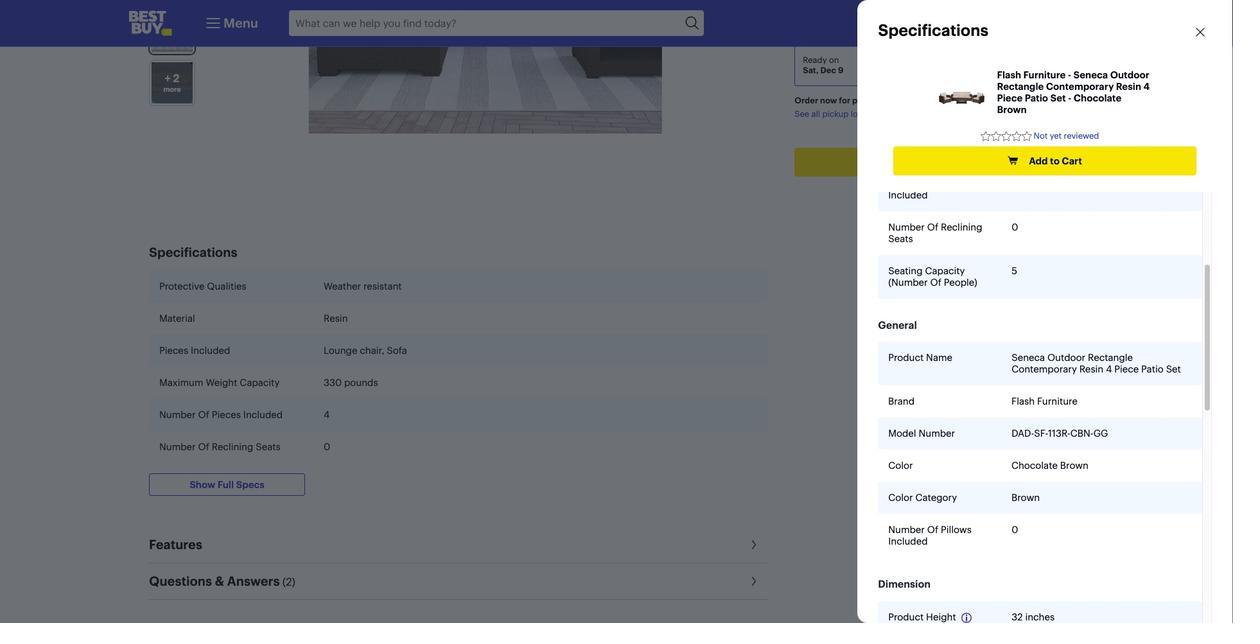 Task type: vqa. For each thing, say whether or not it's contained in the screenshot.
Seneca within the FLASH FURNITURE - SENECA OUTDOOR RECTANGLE CONTEMPORARY RESIN 4 PIECE PATIO SET - CHOCOLATE BROWN
yes



Task type: describe. For each thing, give the bounding box(es) containing it.
save image
[[1049, 156, 1064, 171]]

color category
[[888, 492, 957, 504]]

32
[[1012, 611, 1023, 623]]

weather resistant
[[324, 280, 402, 292]]

resin inside seneca outdoor rectangle contemporary resin 4 piece patio set
[[1079, 363, 1104, 375]]

furniture for flash furniture
[[1037, 395, 1078, 408]]

4 inside the flash furniture - seneca outdoor rectangle contemporary resin 4 piece patio set - chocolate brown
[[1144, 80, 1150, 93]]

see
[[795, 108, 809, 119]]

add
[[1029, 154, 1048, 167]]

seating capacity (number of people)
[[888, 265, 977, 289]]

caret-right icon image
[[746, 537, 761, 553]]

pounds
[[344, 377, 378, 389]]

to
[[1050, 154, 1060, 167]]

color for color category
[[888, 492, 913, 504]]

(number
[[888, 276, 928, 289]]

questions
[[149, 573, 212, 589]]

1 vertical spatial pieces
[[159, 344, 188, 357]]

alt view zoom 16. flash furniture - seneca outdoor rectangle contemporary resin 4 piece patio set - chocolate brown. image
[[152, 11, 193, 52]]

0 horizontal spatial resin
[[324, 312, 348, 325]]

0 for specifications
[[324, 441, 330, 453]]

seneca outdoor rectangle contemporary resin 4 piece patio set
[[1012, 352, 1181, 375]]

sat, inside ready on sat, dec 9
[[803, 65, 819, 75]]

cart
[[1062, 154, 1082, 167]]

name
[[926, 352, 953, 364]]

of inside number of pillows included
[[927, 524, 938, 536]]

32 inches
[[1012, 611, 1055, 623]]

at
[[936, 95, 944, 105]]

0 horizontal spatial number of reclining seats
[[159, 441, 281, 453]]

compton
[[946, 95, 984, 105]]

330 pounds
[[324, 377, 378, 389]]

product name
[[888, 352, 953, 364]]

more
[[163, 85, 181, 94]]

model number
[[888, 427, 955, 440]]

flash for flash furniture - seneca outdoor rectangle contemporary resin 4 piece patio set - chocolate brown
[[997, 69, 1021, 81]]

set inside seneca outdoor rectangle contemporary resin 4 piece patio set
[[1166, 363, 1181, 375]]

number inside number of pillows included
[[888, 524, 925, 536]]

add to cart
[[1029, 154, 1082, 167]]

pieces included
[[159, 344, 230, 357]]

1 vertical spatial chocolate
[[1012, 460, 1058, 472]]

(
[[282, 575, 286, 589]]

on inside ready on sat, dec 9
[[829, 55, 839, 65]]

model
[[888, 427, 916, 440]]

seneca inside seneca outdoor rectangle contemporary resin 4 piece patio set
[[1012, 352, 1045, 364]]

2 vertical spatial brown
[[1012, 492, 1040, 504]]

inches
[[1025, 611, 1055, 623]]

seneca inside the flash furniture - seneca outdoor rectangle contemporary resin 4 piece patio set - chocolate brown
[[1074, 69, 1108, 81]]

brown inside the flash furniture - seneca outdoor rectangle contemporary resin 4 piece patio set - chocolate brown
[[997, 103, 1027, 116]]

set inside the flash furniture - seneca outdoor rectangle contemporary resin 4 piece patio set - chocolate brown
[[1051, 92, 1066, 104]]

show full specs
[[190, 478, 265, 491]]

for
[[839, 95, 851, 105]]

0 horizontal spatial number of pieces included
[[159, 409, 283, 421]]

2 - from the top
[[1068, 92, 1072, 104]]

1 - from the top
[[1068, 69, 1072, 81]]

0 vertical spatial number of reclining seats
[[888, 221, 982, 245]]

color for color
[[888, 460, 913, 472]]

+
[[165, 72, 171, 85]]

ready
[[803, 55, 827, 65]]

flash for flash furniture
[[1012, 395, 1035, 408]]

specs
[[236, 478, 265, 491]]

see all pickup locations button
[[795, 108, 886, 119]]

sf-
[[1034, 427, 1048, 440]]

product height
[[888, 611, 956, 623]]

outdoor inside seneca outdoor rectangle contemporary resin 4 piece patio set
[[1048, 352, 1086, 364]]

2 inside + 2 more
[[173, 72, 180, 85]]

maximum
[[159, 377, 203, 389]]

features button
[[149, 527, 769, 563]]

113r-
[[1048, 427, 1071, 440]]

2 horizontal spatial pieces
[[941, 177, 970, 190]]

capacity inside the seating capacity (number of people)
[[925, 265, 965, 277]]

1 vertical spatial specifications
[[149, 244, 237, 260]]

0 vertical spatial 0
[[1012, 221, 1018, 233]]

on inside order now for pickup on sat, dec 9 at compton see all pickup locations
[[882, 95, 892, 105]]

dad-
[[1012, 427, 1034, 440]]

close image
[[1194, 26, 1207, 39]]

piece inside seneca outdoor rectangle contemporary resin 4 piece patio set
[[1115, 363, 1139, 375]]

category
[[915, 492, 957, 504]]

1 vertical spatial reclining
[[212, 441, 253, 453]]

show full specs button
[[149, 474, 305, 496]]

all
[[812, 108, 820, 119]]

number of pillows included
[[888, 524, 972, 548]]

weather
[[324, 280, 361, 292]]

sat, inside order now for pickup on sat, dec 9 at compton see all pickup locations
[[894, 95, 909, 105]]

now
[[820, 95, 837, 105]]

number inside the number of reclining seats
[[888, 221, 925, 233]]

not
[[1034, 131, 1048, 141]]

gg
[[1094, 427, 1108, 440]]

material
[[159, 312, 195, 325]]

not yet reviewed link
[[981, 131, 1099, 141]]

yet
[[1050, 131, 1062, 141]]

dimension
[[878, 578, 931, 591]]



Task type: locate. For each thing, give the bounding box(es) containing it.
chocolate down the sf-
[[1012, 460, 1058, 472]]

0 vertical spatial pickup
[[852, 95, 880, 105]]

9 inside ready on sat, dec 9
[[838, 65, 844, 75]]

0 horizontal spatial outdoor
[[1048, 352, 1086, 364]]

2 inside questions & answers ( 2 )
[[286, 575, 292, 589]]

1 horizontal spatial 2
[[286, 575, 292, 589]]

order now for pickup on sat, dec 9 at compton see all pickup locations
[[795, 95, 984, 119]]

pickup down now
[[822, 108, 849, 119]]

0 vertical spatial seneca
[[1074, 69, 1108, 81]]

order
[[795, 95, 818, 105]]

sat,
[[803, 65, 819, 75], [894, 95, 909, 105]]

brown down cbn-
[[1060, 460, 1089, 472]]

0 vertical spatial set
[[1051, 92, 1066, 104]]

chocolate inside the flash furniture - seneca outdoor rectangle contemporary resin 4 piece patio set - chocolate brown
[[1074, 92, 1122, 104]]

piece
[[997, 92, 1023, 104], [1115, 363, 1139, 375]]

2 horizontal spatial resin
[[1116, 80, 1142, 93]]

dad-sf-113r-cbn-gg
[[1012, 427, 1108, 440]]

0 horizontal spatial set
[[1051, 92, 1066, 104]]

main element
[[203, 10, 258, 36]]

0 vertical spatial brown
[[997, 103, 1027, 116]]

features
[[149, 537, 202, 553]]

-
[[1068, 69, 1072, 81], [1068, 92, 1072, 104]]

seats up specs
[[256, 441, 281, 453]]

brown down 'chocolate brown' at bottom right
[[1012, 492, 1040, 504]]

0 horizontal spatial sat,
[[803, 65, 819, 75]]

rectangle inside seneca outdoor rectangle contemporary resin 4 piece patio set
[[1088, 352, 1133, 364]]

1 horizontal spatial number of reclining seats
[[888, 221, 982, 245]]

2 product from the top
[[888, 611, 924, 623]]

sat, left 'at'
[[894, 95, 909, 105]]

2 color from the top
[[888, 492, 913, 504]]

full
[[218, 478, 234, 491]]

1 horizontal spatial number of pieces included
[[888, 177, 970, 201]]

0 vertical spatial pieces
[[941, 177, 970, 190]]

add to cart button
[[894, 146, 1197, 175]]

1 vertical spatial 2
[[286, 575, 292, 589]]

seneca up reviewed
[[1074, 69, 1108, 81]]

resistant
[[364, 280, 402, 292]]

reclining up show full specs
[[212, 441, 253, 453]]

1 vertical spatial pickup
[[822, 108, 849, 119]]

9 left 'at'
[[929, 95, 934, 105]]

sofa
[[387, 344, 407, 357]]

show
[[190, 478, 215, 491]]

1 vertical spatial dec
[[911, 95, 927, 105]]

0 horizontal spatial piece
[[997, 92, 1023, 104]]

product left name
[[888, 352, 924, 364]]

1 vertical spatial -
[[1068, 92, 1072, 104]]

maximum weight capacity
[[159, 377, 280, 389]]

flash inside the flash furniture - seneca outdoor rectangle contemporary resin 4 piece patio set - chocolate brown
[[997, 69, 1021, 81]]

1 vertical spatial 0
[[324, 441, 330, 453]]

1 vertical spatial outdoor
[[1048, 352, 1086, 364]]

1 horizontal spatial chocolate
[[1074, 92, 1122, 104]]

general
[[878, 319, 917, 332]]

capacity right seating
[[925, 265, 965, 277]]

product down dimension
[[888, 611, 924, 623]]

0 vertical spatial sat,
[[803, 65, 819, 75]]

1 vertical spatial seats
[[256, 441, 281, 453]]

0 horizontal spatial on
[[829, 55, 839, 65]]

9
[[838, 65, 844, 75], [929, 95, 934, 105]]

0 vertical spatial specifications
[[878, 21, 989, 40]]

0 horizontal spatial pickup
[[822, 108, 849, 119]]

locations
[[851, 108, 886, 119]]

dec inside ready on sat, dec 9
[[821, 65, 836, 75]]

cbn-
[[1071, 427, 1094, 440]]

0 horizontal spatial specifications
[[149, 244, 237, 260]]

1 vertical spatial rectangle
[[1088, 352, 1133, 364]]

1 horizontal spatial seneca
[[1074, 69, 1108, 81]]

piece inside the flash furniture - seneca outdoor rectangle contemporary resin 4 piece patio set - chocolate brown
[[997, 92, 1023, 104]]

pieces
[[941, 177, 970, 190], [159, 344, 188, 357], [212, 409, 241, 421]]

0 vertical spatial dec
[[821, 65, 836, 75]]

0 for general
[[1012, 524, 1018, 536]]

0 vertical spatial chocolate
[[1074, 92, 1122, 104]]

4 inside seneca outdoor rectangle contemporary resin 4 piece patio set
[[1106, 363, 1112, 375]]

1 vertical spatial color
[[888, 492, 913, 504]]

flash furniture
[[1012, 395, 1078, 408]]

2 vertical spatial resin
[[1079, 363, 1104, 375]]

seneca up flash furniture
[[1012, 352, 1045, 364]]

weight
[[206, 377, 237, 389]]

dec inside order now for pickup on sat, dec 9 at compton see all pickup locations
[[911, 95, 927, 105]]

1 horizontal spatial reclining
[[941, 221, 982, 233]]

outdoor inside the flash furniture - seneca outdoor rectangle contemporary resin 4 piece patio set - chocolate brown
[[1110, 69, 1150, 81]]

product for product name
[[888, 352, 924, 364]]

chocolate
[[1074, 92, 1122, 104], [1012, 460, 1058, 472]]

1 horizontal spatial patio
[[1141, 363, 1164, 375]]

0 vertical spatial seats
[[888, 233, 913, 245]]

flash up dad-
[[1012, 395, 1035, 408]]

furniture
[[1024, 69, 1066, 81], [1037, 395, 1078, 408]]

seats up seating
[[888, 233, 913, 245]]

0 vertical spatial 2
[[173, 72, 180, 85]]

1 vertical spatial number of reclining seats
[[159, 441, 281, 453]]

height
[[926, 611, 956, 623]]

0 vertical spatial number of pieces included
[[888, 177, 970, 201]]

1 vertical spatial on
[[882, 95, 892, 105]]

alt view zoom 17. flash furniture - seneca outdoor rectangle contemporary resin 4 piece patio set - chocolate brown. image
[[152, 62, 193, 104]]

0 horizontal spatial 9
[[838, 65, 844, 75]]

resin inside the flash furniture - seneca outdoor rectangle contemporary resin 4 piece patio set - chocolate brown
[[1116, 80, 1142, 93]]

brown
[[997, 103, 1027, 116], [1060, 460, 1089, 472], [1012, 492, 1040, 504]]

product height info image
[[961, 613, 972, 623]]

1 horizontal spatial seats
[[888, 233, 913, 245]]

5
[[1012, 265, 1017, 277]]

0 horizontal spatial capacity
[[240, 377, 280, 389]]

shipping
[[881, 25, 918, 36]]

0 vertical spatial 9
[[838, 65, 844, 75]]

flash furniture - seneca outdoor rectangle contemporary resin 4 piece patio set - chocolate brown
[[997, 69, 1150, 116]]

2
[[173, 72, 180, 85], [286, 575, 292, 589]]

on up locations
[[882, 95, 892, 105]]

0 horizontal spatial rectangle
[[997, 80, 1044, 93]]

1 vertical spatial sat,
[[894, 95, 909, 105]]

contemporary up reviewed
[[1046, 80, 1114, 93]]

resin
[[1116, 80, 1142, 93], [324, 312, 348, 325], [1079, 363, 1104, 375]]

)
[[292, 575, 295, 589]]

0 vertical spatial capacity
[[925, 265, 965, 277]]

protective
[[159, 280, 205, 292]]

1 horizontal spatial pieces
[[212, 409, 241, 421]]

0 horizontal spatial reclining
[[212, 441, 253, 453]]

pillows
[[941, 524, 972, 536]]

0 horizontal spatial patio
[[1025, 92, 1048, 104]]

bestbuy.com image
[[128, 10, 172, 36]]

answers
[[227, 573, 280, 589]]

flash right flash furniture - seneca outdoor rectangle contemporary resin 4 piece patio set - chocolate brown image
[[997, 69, 1021, 81]]

on right ready
[[829, 55, 839, 65]]

1 horizontal spatial on
[[882, 95, 892, 105]]

dec up now
[[821, 65, 836, 75]]

1 vertical spatial number of pieces included
[[159, 409, 283, 421]]

contemporary inside the flash furniture - seneca outdoor rectangle contemporary resin 4 piece patio set - chocolate brown
[[1046, 80, 1114, 93]]

number
[[888, 177, 925, 190], [888, 221, 925, 233], [159, 409, 196, 421], [919, 427, 955, 440], [159, 441, 196, 453], [888, 524, 925, 536]]

2 vertical spatial 0
[[1012, 524, 1018, 536]]

capacity right weight
[[240, 377, 280, 389]]

rectangle
[[997, 80, 1044, 93], [1088, 352, 1133, 364]]

dec left 'at'
[[911, 95, 927, 105]]

ready on sat, dec 9
[[803, 55, 844, 75]]

1 vertical spatial contemporary
[[1012, 363, 1077, 375]]

1 vertical spatial seneca
[[1012, 352, 1045, 364]]

1 vertical spatial resin
[[324, 312, 348, 325]]

lounge
[[324, 344, 357, 357]]

0 horizontal spatial chocolate
[[1012, 460, 1058, 472]]

1 vertical spatial brown
[[1060, 460, 1089, 472]]

questions & answers ( 2 )
[[149, 573, 295, 589]]

flash furniture - seneca outdoor rectangle contemporary resin 4 piece patio set - chocolate brown image
[[939, 75, 984, 120]]

1 color from the top
[[888, 460, 913, 472]]

furniture inside the flash furniture - seneca outdoor rectangle contemporary resin 4 piece patio set - chocolate brown
[[1024, 69, 1066, 81]]

0 vertical spatial contemporary
[[1046, 80, 1114, 93]]

1 vertical spatial product
[[888, 611, 924, 623]]

included inside number of pillows included
[[888, 535, 928, 548]]

2 right +
[[173, 72, 180, 85]]

0 horizontal spatial dec
[[821, 65, 836, 75]]

0 vertical spatial outdoor
[[1110, 69, 1150, 81]]

furniture up 113r-
[[1037, 395, 1078, 408]]

number of reclining seats
[[888, 221, 982, 245], [159, 441, 281, 453]]

seneca
[[1074, 69, 1108, 81], [1012, 352, 1045, 364]]

0 vertical spatial -
[[1068, 69, 1072, 81]]

pickup
[[852, 95, 880, 105], [822, 108, 849, 119]]

furniture up 'not'
[[1024, 69, 1066, 81]]

1 vertical spatial set
[[1166, 363, 1181, 375]]

color down model
[[888, 460, 913, 472]]

1 horizontal spatial capacity
[[925, 265, 965, 277]]

product
[[888, 352, 924, 364], [888, 611, 924, 623]]

rectangle inside the flash furniture - seneca outdoor rectangle contemporary resin 4 piece patio set - chocolate brown
[[997, 80, 1044, 93]]

&
[[215, 573, 224, 589]]

pickup up locations
[[852, 95, 880, 105]]

chair,
[[360, 344, 384, 357]]

reviewed
[[1064, 131, 1099, 141]]

capacity
[[925, 265, 965, 277], [240, 377, 280, 389]]

1 vertical spatial furniture
[[1037, 395, 1078, 408]]

1 vertical spatial flash
[[1012, 395, 1035, 408]]

+ 2 more
[[163, 72, 181, 94]]

patio inside seneca outdoor rectangle contemporary resin 4 piece patio set
[[1141, 363, 1164, 375]]

of inside the seating capacity (number of people)
[[930, 276, 941, 289]]

chocolate up reviewed
[[1074, 92, 1122, 104]]

product for product height
[[888, 611, 924, 623]]

color left category
[[888, 492, 913, 504]]

1 vertical spatial piece
[[1115, 363, 1139, 375]]

0
[[1012, 221, 1018, 233], [324, 441, 330, 453], [1012, 524, 1018, 536]]

number of reclining seats up full
[[159, 441, 281, 453]]

1 horizontal spatial outdoor
[[1110, 69, 1150, 81]]

0 vertical spatial rectangle
[[997, 80, 1044, 93]]

contemporary up flash furniture
[[1012, 363, 1077, 375]]

reclining up people)
[[941, 221, 982, 233]]

furniture for flash furniture - seneca outdoor rectangle contemporary resin 4 piece patio set - chocolate brown
[[1024, 69, 1066, 81]]

1 vertical spatial patio
[[1141, 363, 1164, 375]]

0 vertical spatial furniture
[[1024, 69, 1066, 81]]

330
[[324, 377, 342, 389]]

included
[[888, 189, 928, 201], [191, 344, 230, 357], [243, 409, 283, 421], [888, 535, 928, 548]]

0 vertical spatial piece
[[997, 92, 1023, 104]]

qualities
[[207, 280, 246, 292]]

seats
[[888, 233, 913, 245], [256, 441, 281, 453]]

1 product from the top
[[888, 352, 924, 364]]

patio
[[1025, 92, 1048, 104], [1141, 363, 1164, 375]]

0 horizontal spatial seneca
[[1012, 352, 1045, 364]]

0 horizontal spatial pieces
[[159, 344, 188, 357]]

1 horizontal spatial resin
[[1079, 363, 1104, 375]]

0 horizontal spatial 2
[[173, 72, 180, 85]]

sat, up order
[[803, 65, 819, 75]]

not yet reviewed
[[1034, 131, 1099, 141]]

set
[[1051, 92, 1066, 104], [1166, 363, 1181, 375]]

0 vertical spatial color
[[888, 460, 913, 472]]

4
[[1144, 80, 1150, 93], [1012, 177, 1018, 190], [1106, 363, 1112, 375], [324, 409, 330, 421]]

0 vertical spatial reclining
[[941, 221, 982, 233]]

number of pieces included
[[888, 177, 970, 201], [159, 409, 283, 421]]

1 horizontal spatial dec
[[911, 95, 927, 105]]

2 vertical spatial pieces
[[212, 409, 241, 421]]

9 right ready
[[838, 65, 844, 75]]

1 vertical spatial 9
[[929, 95, 934, 105]]

flash
[[997, 69, 1021, 81], [1012, 395, 1035, 408]]

1 vertical spatial capacity
[[240, 377, 280, 389]]

dec
[[821, 65, 836, 75], [911, 95, 927, 105]]

lounge chair, sofa
[[324, 344, 407, 357]]

brown up not yet reviewed link in the right top of the page
[[997, 103, 1027, 116]]

0 vertical spatial patio
[[1025, 92, 1048, 104]]

1 horizontal spatial set
[[1166, 363, 1181, 375]]

9 inside order now for pickup on sat, dec 9 at compton see all pickup locations
[[929, 95, 934, 105]]

1 horizontal spatial specifications
[[878, 21, 989, 40]]

patio inside the flash furniture - seneca outdoor rectangle contemporary resin 4 piece patio set - chocolate brown
[[1025, 92, 1048, 104]]

1 horizontal spatial pickup
[[852, 95, 880, 105]]

brand
[[888, 395, 915, 408]]

seating
[[888, 265, 923, 277]]

0 vertical spatial resin
[[1116, 80, 1142, 93]]

0 horizontal spatial seats
[[256, 441, 281, 453]]

Type to search. Navigate forward to hear suggestions text field
[[289, 10, 682, 36]]

specifications
[[878, 21, 989, 40], [149, 244, 237, 260]]

0 vertical spatial on
[[829, 55, 839, 65]]

number inside number of pieces included
[[888, 177, 925, 190]]

people)
[[944, 276, 977, 289]]

2 right answers
[[286, 575, 292, 589]]

chocolate brown
[[1012, 460, 1089, 472]]

contemporary inside seneca outdoor rectangle contemporary resin 4 piece patio set
[[1012, 363, 1077, 375]]

number of reclining seats up the seating capacity (number of people)
[[888, 221, 982, 245]]

shipping button
[[873, 2, 945, 86]]

1 horizontal spatial sat,
[[894, 95, 909, 105]]

protective qualities
[[159, 280, 246, 292]]



